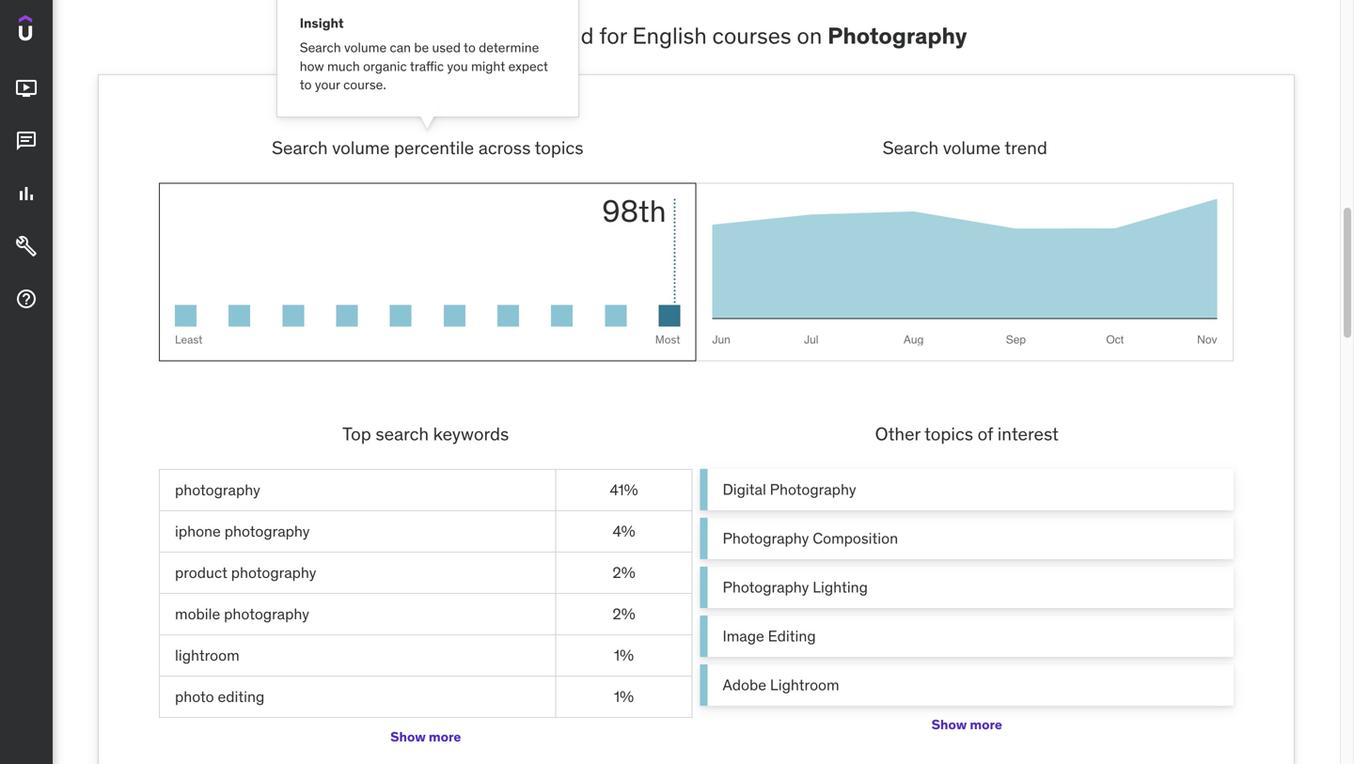 Task type: describe. For each thing, give the bounding box(es) containing it.
percentile
[[394, 136, 474, 159]]

iphone
[[175, 522, 221, 541]]

image editing
[[723, 627, 816, 646]]

might
[[471, 58, 505, 75]]

1% for lightroom
[[614, 646, 634, 665]]

student demand for english courses on photography
[[426, 22, 967, 50]]

more for keywords
[[429, 729, 461, 746]]

photography composition link
[[700, 518, 1234, 560]]

used
[[432, 39, 461, 56]]

trend
[[1005, 136, 1048, 159]]

composition
[[813, 529, 898, 548]]

photo
[[175, 687, 214, 707]]

photography inside 'link'
[[723, 578, 809, 597]]

editing
[[218, 687, 265, 707]]

editing
[[768, 627, 816, 646]]

courses
[[712, 22, 792, 50]]

english
[[632, 22, 707, 50]]

traffic
[[410, 58, 444, 75]]

photography up photography composition
[[770, 480, 856, 499]]

volume inside the insight search volume can be used to determine how much organic traffic you might expect to your course.
[[344, 39, 387, 56]]

show more button for topics
[[932, 706, 1002, 744]]

search inside the insight search volume can be used to determine how much organic traffic you might expect to your course.
[[300, 39, 341, 56]]

medium image
[[15, 77, 38, 100]]

1 medium image from the top
[[15, 130, 38, 153]]

more for of
[[970, 716, 1002, 733]]

show for search
[[390, 729, 426, 746]]

top search keywords
[[343, 423, 509, 445]]

much
[[327, 58, 360, 75]]

lightroom
[[175, 646, 240, 665]]

show more for topics
[[932, 716, 1002, 733]]

4 medium image from the top
[[15, 288, 38, 311]]

3 medium image from the top
[[15, 235, 38, 258]]

you
[[447, 58, 468, 75]]

1 vertical spatial topics
[[925, 423, 973, 445]]

show for topics
[[932, 716, 967, 733]]

photo editing
[[175, 687, 265, 707]]

lightroom
[[770, 676, 839, 695]]

volume for search volume percentile across topics
[[332, 136, 390, 159]]

product
[[175, 563, 227, 583]]

photography for mobile
[[224, 605, 309, 624]]

digital photography link
[[700, 469, 1234, 511]]

41%
[[610, 481, 638, 500]]

product photography
[[175, 563, 316, 583]]

image editing link
[[700, 616, 1234, 658]]

adobe lightroom
[[723, 676, 839, 695]]

other
[[875, 423, 921, 445]]

photography right on
[[828, 22, 967, 50]]

4%
[[613, 522, 635, 541]]

on
[[797, 22, 822, 50]]

insight
[[300, 14, 344, 31]]



Task type: locate. For each thing, give the bounding box(es) containing it.
photography up product photography at left
[[224, 522, 310, 541]]

volume up organic
[[344, 39, 387, 56]]

1 vertical spatial to
[[300, 76, 312, 93]]

photography
[[828, 22, 967, 50], [770, 480, 856, 499], [723, 529, 809, 548], [723, 578, 809, 597]]

volume
[[344, 39, 387, 56], [332, 136, 390, 159], [943, 136, 1001, 159]]

topics left of at the bottom of page
[[925, 423, 973, 445]]

1 horizontal spatial show more button
[[932, 706, 1002, 744]]

image
[[723, 627, 764, 646]]

volume left trend
[[943, 136, 1001, 159]]

show more button
[[932, 706, 1002, 744], [390, 719, 461, 756]]

photography for iphone
[[224, 522, 310, 541]]

0 horizontal spatial topics
[[535, 136, 584, 159]]

determine
[[479, 39, 539, 56]]

98th
[[602, 192, 666, 230]]

0 vertical spatial topics
[[535, 136, 584, 159]]

2 2% from the top
[[613, 605, 635, 624]]

least
[[175, 333, 203, 347]]

0 horizontal spatial more
[[429, 729, 461, 746]]

show more
[[932, 716, 1002, 733], [390, 729, 461, 746]]

medium image
[[15, 130, 38, 153], [15, 183, 38, 205], [15, 235, 38, 258], [15, 288, 38, 311]]

1 2% from the top
[[613, 563, 635, 583]]

2%
[[613, 563, 635, 583], [613, 605, 635, 624]]

photography up iphone
[[175, 481, 260, 500]]

search for search volume trend
[[883, 136, 939, 159]]

1 horizontal spatial show more
[[932, 716, 1002, 733]]

insight search volume can be used to determine how much organic traffic you might expect to your course.
[[300, 14, 548, 93]]

student
[[426, 22, 506, 50]]

show
[[932, 716, 967, 733], [390, 729, 426, 746]]

top
[[343, 423, 371, 445]]

course.
[[343, 76, 386, 93]]

how
[[300, 58, 324, 75]]

photography up image editing
[[723, 578, 809, 597]]

search volume percentile across topics
[[272, 136, 584, 159]]

search volume trend
[[883, 136, 1048, 159]]

your
[[315, 76, 340, 93]]

1 horizontal spatial show
[[932, 716, 967, 733]]

expect
[[508, 58, 548, 75]]

photography down digital
[[723, 529, 809, 548]]

lighting
[[813, 578, 868, 597]]

0 horizontal spatial show
[[390, 729, 426, 746]]

1 horizontal spatial to
[[464, 39, 476, 56]]

organic
[[363, 58, 407, 75]]

photography down product photography at left
[[224, 605, 309, 624]]

2% for product photography
[[613, 563, 635, 583]]

photography lighting link
[[700, 567, 1234, 609]]

demand
[[512, 22, 594, 50]]

across
[[479, 136, 531, 159]]

adobe lightroom link
[[700, 665, 1234, 706]]

photography composition
[[723, 529, 898, 548]]

1 horizontal spatial more
[[970, 716, 1002, 733]]

2 1% from the top
[[614, 687, 634, 707]]

iphone photography
[[175, 522, 310, 541]]

more
[[970, 716, 1002, 733], [429, 729, 461, 746]]

volume for search volume trend
[[943, 136, 1001, 159]]

photography
[[175, 481, 260, 500], [224, 522, 310, 541], [231, 563, 316, 583], [224, 605, 309, 624]]

photography lighting
[[723, 578, 868, 597]]

to up you
[[464, 39, 476, 56]]

0 vertical spatial 1%
[[614, 646, 634, 665]]

1%
[[614, 646, 634, 665], [614, 687, 634, 707]]

most
[[655, 333, 680, 347]]

1 1% from the top
[[614, 646, 634, 665]]

keywords
[[433, 423, 509, 445]]

show more for search
[[390, 729, 461, 746]]

of
[[978, 423, 993, 445]]

topics right across
[[535, 136, 584, 159]]

photography for product
[[231, 563, 316, 583]]

0 vertical spatial to
[[464, 39, 476, 56]]

interest
[[998, 423, 1059, 445]]

be
[[414, 39, 429, 56]]

to
[[464, 39, 476, 56], [300, 76, 312, 93]]

show more button for search
[[390, 719, 461, 756]]

0 horizontal spatial show more
[[390, 729, 461, 746]]

0 horizontal spatial show more button
[[390, 719, 461, 756]]

other topics of interest
[[875, 423, 1059, 445]]

2% for mobile photography
[[613, 605, 635, 624]]

0 horizontal spatial to
[[300, 76, 312, 93]]

1 vertical spatial 1%
[[614, 687, 634, 707]]

digital photography
[[723, 480, 856, 499]]

search for search volume percentile across topics
[[272, 136, 328, 159]]

search
[[376, 423, 429, 445]]

photography down iphone photography
[[231, 563, 316, 583]]

can
[[390, 39, 411, 56]]

1 horizontal spatial topics
[[925, 423, 973, 445]]

udemy image
[[19, 15, 104, 47]]

mobile photography
[[175, 605, 309, 624]]

1% for photo editing
[[614, 687, 634, 707]]

to down how
[[300, 76, 312, 93]]

topics
[[535, 136, 584, 159], [925, 423, 973, 445]]

digital
[[723, 480, 766, 499]]

0 vertical spatial 2%
[[613, 563, 635, 583]]

interactive chart image
[[712, 199, 1217, 346]]

search
[[300, 39, 341, 56], [272, 136, 328, 159], [883, 136, 939, 159]]

for
[[599, 22, 627, 50]]

volume down course.
[[332, 136, 390, 159]]

2 medium image from the top
[[15, 183, 38, 205]]

1 vertical spatial 2%
[[613, 605, 635, 624]]

mobile
[[175, 605, 220, 624]]

adobe
[[723, 676, 767, 695]]



Task type: vqa. For each thing, say whether or not it's contained in the screenshot.
search Show
yes



